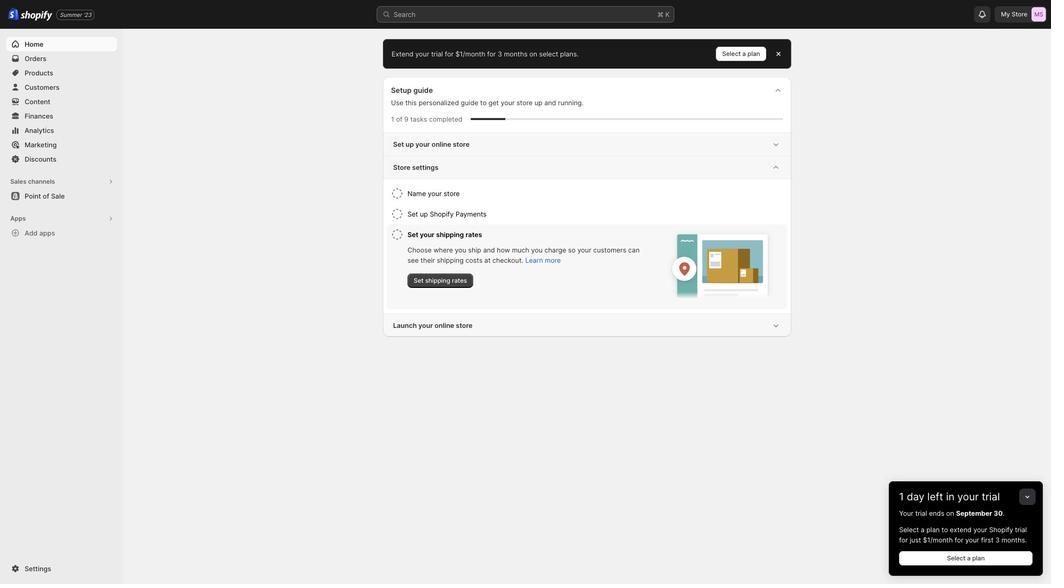 Task type: describe. For each thing, give the bounding box(es) containing it.
apps
[[39, 229, 55, 237]]

select for select a plan link in the 1 day left in your trial element
[[947, 554, 966, 562]]

products link
[[6, 66, 117, 80]]

0 horizontal spatial to
[[480, 99, 487, 107]]

$1/month inside select a plan to extend your shopify trial for just $1/month for your first 3 months.
[[923, 536, 953, 544]]

set for set shipping rates
[[414, 277, 424, 284]]

rates inside 'dropdown button'
[[466, 231, 482, 239]]

plan for left select a plan link
[[748, 50, 760, 57]]

extend
[[392, 50, 414, 58]]

up for set up your online store
[[406, 140, 414, 148]]

set for set up shopify payments
[[408, 210, 418, 218]]

setup guide
[[391, 86, 433, 94]]

for right extend
[[445, 50, 454, 58]]

learn more
[[525, 256, 561, 264]]

left
[[928, 491, 944, 503]]

use this personalized guide to get your store up and running.
[[391, 99, 584, 107]]

use
[[391, 99, 404, 107]]

your right get
[[501, 99, 515, 107]]

name your store
[[408, 189, 460, 198]]

on inside 1 day left in your trial element
[[947, 509, 954, 517]]

name your store button
[[408, 183, 783, 204]]

so
[[568, 246, 576, 254]]

set for set up your online store
[[393, 140, 404, 148]]

your right name
[[428, 189, 442, 198]]

1 day left in your trial
[[899, 491, 1000, 503]]

store up set up shopify payments
[[444, 189, 460, 198]]

your inside choose where you ship and how much you charge so your customers can see their shipping costs at checkout.
[[578, 246, 592, 254]]

checkout.
[[493, 256, 524, 264]]

store inside store settings dropdown button
[[393, 163, 411, 171]]

how
[[497, 246, 510, 254]]

set up shopify payments
[[408, 210, 487, 218]]

charge
[[545, 246, 566, 254]]

plan inside select a plan to extend your shopify trial for just $1/month for your first 3 months.
[[927, 526, 940, 534]]

trial inside dropdown button
[[982, 491, 1000, 503]]

trial right extend
[[431, 50, 443, 58]]

store right get
[[517, 99, 533, 107]]

get
[[489, 99, 499, 107]]

of for 9
[[396, 115, 403, 123]]

your trial ends on september 30 .
[[899, 509, 1005, 517]]

your
[[899, 509, 914, 517]]

3 inside select a plan to extend your shopify trial for just $1/month for your first 3 months.
[[996, 536, 1000, 544]]

0 horizontal spatial guide
[[413, 86, 433, 94]]

personalized
[[419, 99, 459, 107]]

sales channels
[[10, 178, 55, 185]]

your inside dropdown button
[[958, 491, 979, 503]]

set your shipping rates button
[[408, 224, 652, 245]]

select for left select a plan link
[[722, 50, 741, 57]]

at
[[485, 256, 491, 264]]

home link
[[6, 37, 117, 51]]

analytics link
[[6, 123, 117, 138]]

channels
[[28, 178, 55, 185]]

my store image
[[1032, 7, 1046, 22]]

learn
[[525, 256, 543, 264]]

can
[[628, 246, 640, 254]]

store settings
[[393, 163, 439, 171]]

⌘ k
[[658, 10, 670, 18]]

9
[[404, 115, 409, 123]]

store settings button
[[383, 156, 792, 179]]

0 horizontal spatial select a plan
[[722, 50, 760, 57]]

add
[[25, 229, 38, 237]]

months.
[[1002, 536, 1027, 544]]

day
[[907, 491, 925, 503]]

1 of 9 tasks completed
[[391, 115, 463, 123]]

select a plan to extend your shopify trial for just $1/month for your first 3 months.
[[899, 526, 1027, 544]]

my store
[[1001, 10, 1028, 18]]

months
[[504, 50, 528, 58]]

finances link
[[6, 109, 117, 123]]

set for set your shipping rates
[[408, 231, 418, 239]]

0 vertical spatial 3
[[498, 50, 502, 58]]

2 you from the left
[[531, 246, 543, 254]]

for left months
[[487, 50, 496, 58]]

running.
[[558, 99, 584, 107]]

point
[[25, 192, 41, 200]]

where
[[434, 246, 453, 254]]

orders
[[25, 54, 46, 63]]

setup
[[391, 86, 412, 94]]

much
[[512, 246, 529, 254]]

discounts link
[[6, 152, 117, 166]]

settings link
[[6, 562, 117, 576]]

launch your online store button
[[383, 314, 792, 337]]

up for set up shopify payments
[[420, 210, 428, 218]]

customers
[[593, 246, 627, 254]]

shipping inside set your shipping rates 'dropdown button'
[[436, 231, 464, 239]]

shopify image
[[8, 8, 19, 21]]

choose where you ship and how much you charge so your customers can see their shipping costs at checkout.
[[408, 246, 640, 264]]

add apps button
[[6, 226, 117, 240]]

0 horizontal spatial a
[[743, 50, 746, 57]]

1 day left in your trial element
[[889, 508, 1043, 576]]

point of sale link
[[6, 189, 117, 203]]

analytics
[[25, 126, 54, 135]]

more
[[545, 256, 561, 264]]

shipping inside choose where you ship and how much you charge so your customers can see their shipping costs at checkout.
[[437, 256, 464, 264]]

ends
[[929, 509, 945, 517]]

select a plan inside 1 day left in your trial element
[[947, 554, 985, 562]]

30
[[994, 509, 1003, 517]]

set your shipping rates
[[408, 231, 482, 239]]

completed
[[429, 115, 463, 123]]

extend
[[950, 526, 972, 534]]

plans.
[[560, 50, 579, 58]]

sales channels button
[[6, 175, 117, 189]]

set shipping rates link
[[408, 274, 473, 288]]

marketing
[[25, 141, 57, 149]]

store inside 'dropdown button'
[[453, 140, 470, 148]]

for left just
[[899, 536, 908, 544]]



Task type: locate. For each thing, give the bounding box(es) containing it.
and inside choose where you ship and how much you charge so your customers can see their shipping costs at checkout.
[[483, 246, 495, 254]]

name
[[408, 189, 426, 198]]

0 horizontal spatial $1/month
[[456, 50, 485, 58]]

.
[[1003, 509, 1005, 517]]

marketing link
[[6, 138, 117, 152]]

0 horizontal spatial of
[[43, 192, 49, 200]]

3 left months
[[498, 50, 502, 58]]

0 vertical spatial guide
[[413, 86, 433, 94]]

for
[[445, 50, 454, 58], [487, 50, 496, 58], [899, 536, 908, 544], [955, 536, 964, 544]]

1 vertical spatial select a plan
[[947, 554, 985, 562]]

shopify
[[430, 210, 454, 218], [990, 526, 1014, 534]]

shopify inside 'dropdown button'
[[430, 210, 454, 218]]

tasks
[[410, 115, 427, 123]]

1 vertical spatial select a plan link
[[899, 551, 1033, 566]]

1 horizontal spatial 3
[[996, 536, 1000, 544]]

0 horizontal spatial select a plan link
[[716, 47, 766, 61]]

trial right your
[[916, 509, 927, 517]]

0 vertical spatial shopify
[[430, 210, 454, 218]]

your right so
[[578, 246, 592, 254]]

your up 'choose' at the left of page
[[420, 231, 435, 239]]

0 vertical spatial of
[[396, 115, 403, 123]]

0 vertical spatial $1/month
[[456, 50, 485, 58]]

1 horizontal spatial select a plan link
[[899, 551, 1033, 566]]

1 horizontal spatial store
[[1012, 10, 1028, 18]]

see
[[408, 256, 419, 264]]

finances
[[25, 112, 53, 120]]

select a plan
[[722, 50, 760, 57], [947, 554, 985, 562]]

'23
[[83, 11, 91, 18]]

1 inside 1 day left in your trial dropdown button
[[899, 491, 904, 503]]

mark set up shopify payments as done image
[[391, 208, 404, 220]]

1 vertical spatial rates
[[452, 277, 467, 284]]

store down set shipping rates link
[[456, 321, 473, 330]]

trial
[[431, 50, 443, 58], [982, 491, 1000, 503], [916, 509, 927, 517], [1015, 526, 1027, 534]]

settings
[[25, 565, 51, 573]]

home
[[25, 40, 43, 48]]

shopify image
[[21, 11, 52, 21]]

1 vertical spatial up
[[406, 140, 414, 148]]

set up your online store
[[393, 140, 470, 148]]

rates inside "element"
[[452, 277, 467, 284]]

0 horizontal spatial store
[[393, 163, 411, 171]]

0 horizontal spatial on
[[530, 50, 537, 58]]

1 horizontal spatial 1
[[899, 491, 904, 503]]

mark name your store as done image
[[391, 187, 404, 200]]

0 horizontal spatial plan
[[748, 50, 760, 57]]

add apps
[[25, 229, 55, 237]]

summer '23 link
[[57, 9, 95, 20]]

0 vertical spatial store
[[1012, 10, 1028, 18]]

shopify up the set your shipping rates
[[430, 210, 454, 218]]

point of sale
[[25, 192, 65, 200]]

trial inside select a plan to extend your shopify trial for just $1/month for your first 3 months.
[[1015, 526, 1027, 534]]

orders link
[[6, 51, 117, 66]]

their
[[421, 256, 435, 264]]

and
[[545, 99, 556, 107], [483, 246, 495, 254]]

1 horizontal spatial of
[[396, 115, 403, 123]]

0 horizontal spatial shopify
[[430, 210, 454, 218]]

summer
[[60, 11, 82, 18]]

your up september
[[958, 491, 979, 503]]

on
[[530, 50, 537, 58], [947, 509, 954, 517]]

online inside "launch your online store" dropdown button
[[435, 321, 454, 330]]

2 vertical spatial up
[[420, 210, 428, 218]]

0 vertical spatial select a plan link
[[716, 47, 766, 61]]

1 horizontal spatial guide
[[461, 99, 479, 107]]

online
[[432, 140, 451, 148], [435, 321, 454, 330]]

extend your trial for $1/month for 3 months on select plans.
[[392, 50, 579, 58]]

0 vertical spatial plan
[[748, 50, 760, 57]]

0 vertical spatial up
[[535, 99, 543, 107]]

1 vertical spatial on
[[947, 509, 954, 517]]

0 horizontal spatial 3
[[498, 50, 502, 58]]

k
[[666, 10, 670, 18]]

0 vertical spatial rates
[[466, 231, 482, 239]]

you left ship
[[455, 246, 466, 254]]

payments
[[456, 210, 487, 218]]

0 horizontal spatial you
[[455, 246, 466, 254]]

set up shopify payments button
[[408, 204, 783, 224]]

and left "running."
[[545, 99, 556, 107]]

1 left 'day'
[[899, 491, 904, 503]]

to left extend
[[942, 526, 948, 534]]

0 vertical spatial online
[[432, 140, 451, 148]]

first
[[981, 536, 994, 544]]

set up your online store button
[[383, 133, 792, 156]]

up down name
[[420, 210, 428, 218]]

your
[[416, 50, 429, 58], [501, 99, 515, 107], [416, 140, 430, 148], [428, 189, 442, 198], [420, 231, 435, 239], [578, 246, 592, 254], [419, 321, 433, 330], [958, 491, 979, 503], [974, 526, 988, 534], [966, 536, 980, 544]]

1 vertical spatial select
[[899, 526, 919, 534]]

3 right first
[[996, 536, 1000, 544]]

1 left '9'
[[391, 115, 394, 123]]

set shipping rates
[[414, 277, 467, 284]]

1 vertical spatial shipping
[[437, 256, 464, 264]]

costs
[[466, 256, 483, 264]]

rates down costs
[[452, 277, 467, 284]]

content link
[[6, 94, 117, 109]]

shipping
[[436, 231, 464, 239], [437, 256, 464, 264], [425, 277, 450, 284]]

$1/month
[[456, 50, 485, 58], [923, 536, 953, 544]]

1 horizontal spatial on
[[947, 509, 954, 517]]

your right "launch"
[[419, 321, 433, 330]]

1 horizontal spatial and
[[545, 99, 556, 107]]

1 horizontal spatial a
[[921, 526, 925, 534]]

on left select at the top
[[530, 50, 537, 58]]

1 you from the left
[[455, 246, 466, 254]]

to inside select a plan to extend your shopify trial for just $1/month for your first 3 months.
[[942, 526, 948, 534]]

1 horizontal spatial up
[[420, 210, 428, 218]]

set inside "element"
[[414, 277, 424, 284]]

2 horizontal spatial select
[[947, 554, 966, 562]]

learn more link
[[525, 256, 561, 264]]

2 vertical spatial a
[[967, 554, 971, 562]]

1 horizontal spatial to
[[942, 526, 948, 534]]

2 vertical spatial plan
[[973, 554, 985, 562]]

$1/month left months
[[456, 50, 485, 58]]

september
[[956, 509, 993, 517]]

shipping down their
[[425, 277, 450, 284]]

you up the learn
[[531, 246, 543, 254]]

apps button
[[6, 212, 117, 226]]

0 vertical spatial to
[[480, 99, 487, 107]]

of left the sale
[[43, 192, 49, 200]]

store
[[517, 99, 533, 107], [453, 140, 470, 148], [444, 189, 460, 198], [456, 321, 473, 330]]

select
[[722, 50, 741, 57], [899, 526, 919, 534], [947, 554, 966, 562]]

1 vertical spatial plan
[[927, 526, 940, 534]]

shipping inside set shipping rates link
[[425, 277, 450, 284]]

guide left get
[[461, 99, 479, 107]]

1 vertical spatial a
[[921, 526, 925, 534]]

plan for select a plan link in the 1 day left in your trial element
[[973, 554, 985, 562]]

online right "launch"
[[435, 321, 454, 330]]

0 vertical spatial select a plan
[[722, 50, 760, 57]]

my
[[1001, 10, 1010, 18]]

your left first
[[966, 536, 980, 544]]

set down see
[[414, 277, 424, 284]]

store left settings
[[393, 163, 411, 171]]

2 horizontal spatial a
[[967, 554, 971, 562]]

0 horizontal spatial select
[[722, 50, 741, 57]]

0 vertical spatial and
[[545, 99, 556, 107]]

trial up 30
[[982, 491, 1000, 503]]

launch your online store
[[393, 321, 473, 330]]

shopify inside select a plan to extend your shopify trial for just $1/month for your first 3 months.
[[990, 526, 1014, 534]]

1 for 1 of 9 tasks completed
[[391, 115, 394, 123]]

discounts
[[25, 155, 56, 163]]

select a plan link
[[716, 47, 766, 61], [899, 551, 1033, 566]]

your right extend
[[416, 50, 429, 58]]

up inside 'dropdown button'
[[420, 210, 428, 218]]

0 horizontal spatial and
[[483, 246, 495, 254]]

and up at on the top of the page
[[483, 246, 495, 254]]

shopify up months.
[[990, 526, 1014, 534]]

online down completed
[[432, 140, 451, 148]]

0 horizontal spatial 1
[[391, 115, 394, 123]]

1 horizontal spatial select
[[899, 526, 919, 534]]

to left get
[[480, 99, 487, 107]]

in
[[946, 491, 955, 503]]

your up first
[[974, 526, 988, 534]]

select inside select a plan to extend your shopify trial for just $1/month for your first 3 months.
[[899, 526, 919, 534]]

1 vertical spatial guide
[[461, 99, 479, 107]]

0 vertical spatial a
[[743, 50, 746, 57]]

ship
[[468, 246, 481, 254]]

your up settings
[[416, 140, 430, 148]]

1 vertical spatial of
[[43, 192, 49, 200]]

2 horizontal spatial plan
[[973, 554, 985, 562]]

0 horizontal spatial up
[[406, 140, 414, 148]]

customers link
[[6, 80, 117, 94]]

set inside 'dropdown button'
[[408, 210, 418, 218]]

1 vertical spatial 1
[[899, 491, 904, 503]]

choose
[[408, 246, 432, 254]]

1 vertical spatial and
[[483, 246, 495, 254]]

of
[[396, 115, 403, 123], [43, 192, 49, 200]]

sales
[[10, 178, 26, 185]]

1 vertical spatial to
[[942, 526, 948, 534]]

this
[[405, 99, 417, 107]]

launch
[[393, 321, 417, 330]]

just
[[910, 536, 921, 544]]

0 vertical spatial on
[[530, 50, 537, 58]]

2 vertical spatial shipping
[[425, 277, 450, 284]]

up
[[535, 99, 543, 107], [406, 140, 414, 148], [420, 210, 428, 218]]

up left "running."
[[535, 99, 543, 107]]

of for sale
[[43, 192, 49, 200]]

⌘
[[658, 10, 664, 18]]

0 vertical spatial select
[[722, 50, 741, 57]]

products
[[25, 69, 53, 77]]

sale
[[51, 192, 65, 200]]

set right mark set your shipping rates as done image
[[408, 231, 418, 239]]

0 vertical spatial shipping
[[436, 231, 464, 239]]

up up the store settings
[[406, 140, 414, 148]]

store right my
[[1012, 10, 1028, 18]]

mark set your shipping rates as done image
[[391, 228, 404, 241]]

1 vertical spatial shopify
[[990, 526, 1014, 534]]

select a plan link inside 1 day left in your trial element
[[899, 551, 1033, 566]]

apps
[[10, 215, 26, 222]]

1 for 1 day left in your trial
[[899, 491, 904, 503]]

select
[[539, 50, 558, 58]]

a
[[743, 50, 746, 57], [921, 526, 925, 534], [967, 554, 971, 562]]

settings
[[412, 163, 439, 171]]

plan
[[748, 50, 760, 57], [927, 526, 940, 534], [973, 554, 985, 562]]

1 horizontal spatial you
[[531, 246, 543, 254]]

1 horizontal spatial plan
[[927, 526, 940, 534]]

on right ends
[[947, 509, 954, 517]]

up inside 'dropdown button'
[[406, 140, 414, 148]]

2 vertical spatial select
[[947, 554, 966, 562]]

of left '9'
[[396, 115, 403, 123]]

set your shipping rates element
[[408, 245, 652, 288]]

0 vertical spatial 1
[[391, 115, 394, 123]]

guide up the "this"
[[413, 86, 433, 94]]

1 horizontal spatial select a plan
[[947, 554, 985, 562]]

1 vertical spatial online
[[435, 321, 454, 330]]

shipping up where
[[436, 231, 464, 239]]

trial up months.
[[1015, 526, 1027, 534]]

1 vertical spatial 3
[[996, 536, 1000, 544]]

content
[[25, 98, 50, 106]]

for down extend
[[955, 536, 964, 544]]

1 day left in your trial button
[[889, 482, 1043, 503]]

of inside button
[[43, 192, 49, 200]]

1 horizontal spatial $1/month
[[923, 536, 953, 544]]

1 vertical spatial $1/month
[[923, 536, 953, 544]]

set up the store settings
[[393, 140, 404, 148]]

summer '23
[[60, 11, 91, 18]]

$1/month right just
[[923, 536, 953, 544]]

store down completed
[[453, 140, 470, 148]]

a inside select a plan to extend your shopify trial for just $1/month for your first 3 months.
[[921, 526, 925, 534]]

1 horizontal spatial shopify
[[990, 526, 1014, 534]]

you
[[455, 246, 466, 254], [531, 246, 543, 254]]

shipping down where
[[437, 256, 464, 264]]

2 horizontal spatial up
[[535, 99, 543, 107]]

rates up ship
[[466, 231, 482, 239]]

set right mark set up shopify payments as done icon
[[408, 210, 418, 218]]

online inside set up your online store 'dropdown button'
[[432, 140, 451, 148]]

1 vertical spatial store
[[393, 163, 411, 171]]



Task type: vqa. For each thing, say whether or not it's contained in the screenshot.
the Point of Sale link
yes



